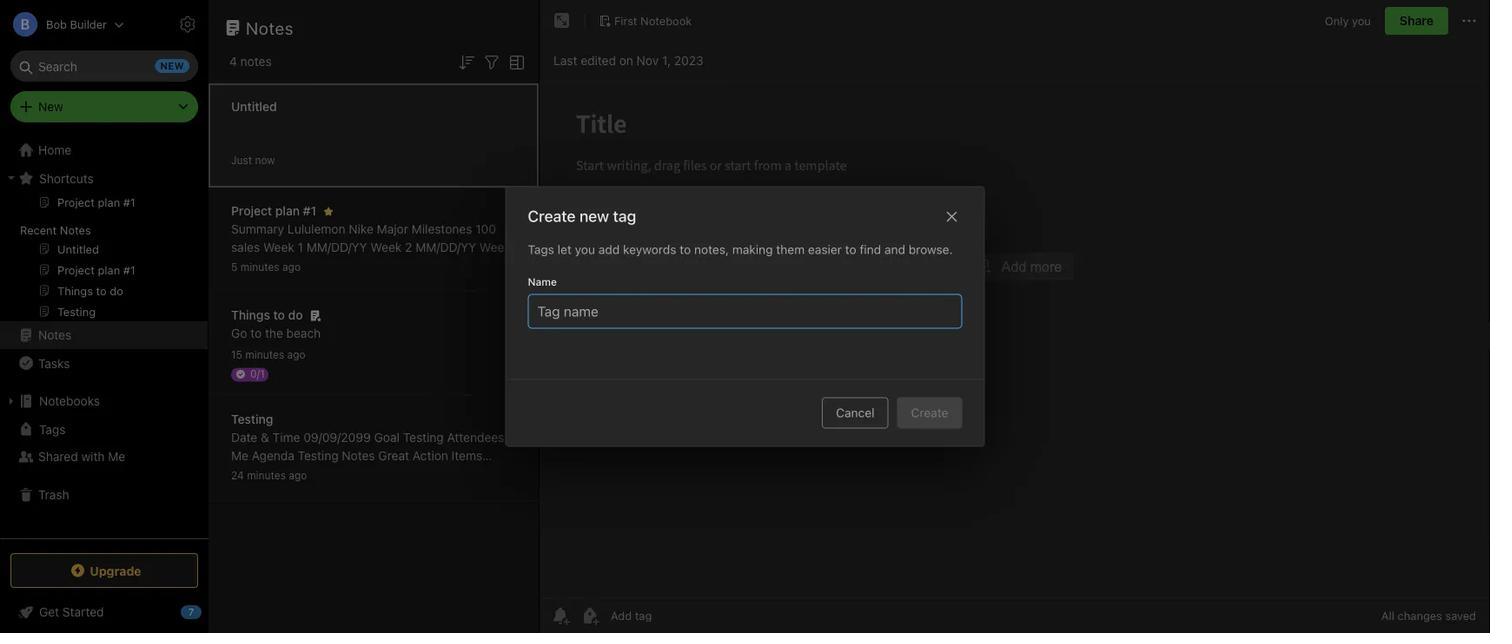 Task type: describe. For each thing, give the bounding box(es) containing it.
name
[[528, 276, 557, 288]]

to left the do
[[273, 308, 285, 323]]

2023
[[674, 53, 704, 68]]

0 horizontal spatial 1
[[298, 240, 303, 255]]

to right go
[[251, 326, 262, 341]]

edited
[[581, 53, 616, 68]]

notes inside recent notes group
[[60, 223, 91, 236]]

tree containing home
[[0, 136, 209, 538]]

trash
[[38, 488, 69, 502]]

go
[[231, 326, 247, 341]]

3 task from the left
[[373, 277, 398, 291]]

5 inside summary lululemon nike major milestones 100 sales week 1 mm/dd/yy week 2 mm/dd/yy week 3 mm/dd/yy week 4 mm/dd/yy week 5 mm/dd/yy task 1 task 2 task 3 task 4 le...
[[450, 259, 458, 273]]

expand note image
[[552, 10, 573, 31]]

0 vertical spatial testing
[[231, 412, 273, 427]]

find
[[860, 243, 882, 257]]

to left notes,
[[680, 243, 691, 257]]

send
[[461, 467, 490, 482]]

new button
[[10, 91, 198, 123]]

mm/dd/yy down sales
[[242, 259, 303, 273]]

on
[[620, 53, 634, 68]]

1 horizontal spatial 4
[[341, 259, 348, 273]]

do
[[288, 308, 303, 323]]

go to the beach
[[231, 326, 321, 341]]

things
[[231, 308, 270, 323]]

with
[[81, 450, 105, 464]]

just now
[[231, 154, 275, 166]]

milestones
[[412, 222, 472, 236]]

1 vertical spatial 2
[[362, 277, 369, 291]]

recent notes
[[20, 223, 91, 236]]

all changes saved
[[1382, 610, 1477, 623]]

4 notes
[[230, 54, 272, 69]]

out
[[493, 467, 511, 482]]

0 horizontal spatial you
[[575, 243, 595, 257]]

tasks
[[38, 356, 70, 371]]

0 horizontal spatial 4
[[230, 54, 237, 69]]

week down lululemon
[[306, 259, 337, 273]]

trash link
[[0, 482, 208, 509]]

notes link
[[0, 322, 208, 349]]

0 vertical spatial 2
[[405, 240, 412, 255]]

1 vertical spatial minutes
[[245, 349, 284, 361]]

close image
[[942, 206, 963, 227]]

first
[[615, 14, 638, 27]]

the
[[265, 326, 283, 341]]

cancel button
[[823, 398, 889, 429]]

mm/dd/yy down "5 minutes ago"
[[231, 277, 292, 291]]

changes
[[1398, 610, 1443, 623]]

le...
[[452, 277, 476, 291]]

all
[[1382, 610, 1395, 623]]

sales
[[231, 240, 260, 255]]

now
[[255, 154, 275, 166]]

shared with me
[[38, 450, 125, 464]]

time
[[273, 431, 300, 445]]

1 vertical spatial 3
[[401, 277, 409, 291]]

new
[[580, 207, 609, 226]]

first notebook
[[615, 14, 692, 27]]

new
[[38, 100, 63, 114]]

notes inside 'date & time 09/09/2099 goal testing attendees me agenda testing notes great action items assignee status clean up meeting notes send out meeting notes and actio...'
[[342, 449, 375, 463]]

4 task from the left
[[412, 277, 438, 291]]

only
[[1326, 14, 1350, 27]]

tags for tags let you add keywords to notes, making them easier to find and browse.
[[528, 243, 555, 257]]

settings image
[[177, 14, 198, 35]]

#1
[[303, 204, 317, 218]]

notes,
[[695, 243, 729, 257]]

tasks button
[[0, 349, 208, 377]]

minutes for testing
[[247, 470, 286, 482]]

15
[[231, 349, 243, 361]]

shared with me link
[[0, 443, 208, 471]]

shortcuts
[[39, 171, 94, 185]]

actio...
[[339, 486, 377, 500]]

shared
[[38, 450, 78, 464]]

week down 'milestones'
[[416, 259, 447, 273]]

keywords
[[623, 243, 677, 257]]

&
[[261, 431, 269, 445]]

Search text field
[[23, 50, 186, 82]]

date
[[231, 431, 258, 445]]

home
[[38, 143, 71, 157]]

notebooks link
[[0, 388, 208, 416]]

clean
[[325, 467, 357, 482]]

goal
[[374, 431, 400, 445]]

up
[[360, 467, 374, 482]]

Note Editor text field
[[540, 83, 1491, 598]]

100
[[476, 222, 496, 236]]

1,
[[662, 53, 671, 68]]

status
[[286, 467, 322, 482]]

last
[[554, 53, 578, 68]]

24
[[231, 470, 244, 482]]

home link
[[0, 136, 209, 164]]

1 task from the left
[[295, 277, 321, 291]]

to left the find
[[846, 243, 857, 257]]



Task type: vqa. For each thing, say whether or not it's contained in the screenshot.
the
yes



Task type: locate. For each thing, give the bounding box(es) containing it.
09/09/2099
[[304, 431, 371, 445]]

notebooks
[[39, 394, 100, 409]]

0 vertical spatial and
[[885, 243, 906, 257]]

testing
[[231, 412, 273, 427], [403, 431, 444, 445], [298, 449, 339, 463]]

notes up untitled
[[240, 54, 272, 69]]

5 down sales
[[231, 261, 238, 273]]

0 vertical spatial 1
[[298, 240, 303, 255]]

you right only
[[1353, 14, 1372, 27]]

nike
[[349, 222, 374, 236]]

5 up le...
[[450, 259, 458, 273]]

ago for testing
[[289, 470, 307, 482]]

me inside 'link'
[[108, 450, 125, 464]]

0 vertical spatial 4
[[230, 54, 237, 69]]

upgrade button
[[10, 554, 198, 589]]

1 vertical spatial tags
[[39, 422, 66, 437]]

0 horizontal spatial and
[[315, 486, 336, 500]]

2 task from the left
[[333, 277, 359, 291]]

1 horizontal spatial meeting
[[378, 467, 423, 482]]

1 vertical spatial you
[[575, 243, 595, 257]]

2 down "nike"
[[362, 277, 369, 291]]

and right the find
[[885, 243, 906, 257]]

let
[[558, 243, 572, 257]]

0 horizontal spatial 2
[[362, 277, 369, 291]]

notes inside notes link
[[38, 328, 71, 343]]

tags inside button
[[39, 422, 66, 437]]

me right with
[[108, 450, 125, 464]]

1 horizontal spatial 5
[[450, 259, 458, 273]]

minutes
[[241, 261, 280, 273], [245, 349, 284, 361], [247, 470, 286, 482]]

task left le...
[[412, 277, 438, 291]]

to
[[680, 243, 691, 257], [846, 243, 857, 257], [273, 308, 285, 323], [251, 326, 262, 341]]

0 horizontal spatial me
[[108, 450, 125, 464]]

project plan #1
[[231, 204, 317, 218]]

2 horizontal spatial 4
[[441, 277, 449, 291]]

expand notebooks image
[[4, 395, 18, 409]]

summary
[[231, 222, 284, 236]]

tag
[[613, 207, 637, 226]]

ago down the beach
[[287, 349, 306, 361]]

task up the do
[[295, 277, 321, 291]]

1 horizontal spatial tags
[[528, 243, 555, 257]]

0 horizontal spatial 5
[[231, 261, 238, 273]]

0 vertical spatial tags
[[528, 243, 555, 257]]

testing up status
[[298, 449, 339, 463]]

1 vertical spatial ago
[[287, 349, 306, 361]]

2
[[405, 240, 412, 255], [362, 277, 369, 291]]

minutes for project plan #1
[[241, 261, 280, 273]]

4 up untitled
[[230, 54, 237, 69]]

create up let
[[528, 207, 576, 226]]

1 vertical spatial meeting
[[231, 486, 277, 500]]

tree
[[0, 136, 209, 538]]

5
[[450, 259, 458, 273], [231, 261, 238, 273]]

2 vertical spatial minutes
[[247, 470, 286, 482]]

notes
[[240, 54, 272, 69], [426, 467, 458, 482], [280, 486, 311, 500]]

0/1
[[250, 368, 265, 380]]

0 vertical spatial you
[[1353, 14, 1372, 27]]

1 horizontal spatial me
[[231, 449, 249, 463]]

major
[[377, 222, 408, 236]]

0 vertical spatial 3
[[231, 259, 239, 273]]

1 vertical spatial testing
[[403, 431, 444, 445]]

5 minutes ago
[[231, 261, 301, 273]]

15 minutes ago
[[231, 349, 306, 361]]

create for create new tag
[[528, 207, 576, 226]]

tags up "shared"
[[39, 422, 66, 437]]

ago down lululemon
[[283, 261, 301, 273]]

4 left le...
[[441, 277, 449, 291]]

mm/dd/yy
[[307, 240, 367, 255], [416, 240, 477, 255], [242, 259, 303, 273], [352, 259, 412, 273], [231, 277, 292, 291]]

upgrade
[[90, 564, 141, 578]]

mm/dd/yy down lululemon
[[307, 240, 367, 255]]

only you
[[1326, 14, 1372, 27]]

2 vertical spatial notes
[[280, 486, 311, 500]]

agenda
[[252, 449, 295, 463]]

beach
[[287, 326, 321, 341]]

nov
[[637, 53, 659, 68]]

recent
[[20, 223, 57, 236]]

create right cancel
[[912, 406, 949, 420]]

notes up up
[[342, 449, 375, 463]]

me
[[231, 449, 249, 463], [108, 450, 125, 464]]

3 down sales
[[231, 259, 239, 273]]

untitled
[[231, 100, 277, 114]]

2 vertical spatial 4
[[441, 277, 449, 291]]

1 horizontal spatial 3
[[401, 277, 409, 291]]

shortcuts button
[[0, 164, 208, 192]]

lululemon
[[288, 222, 346, 236]]

note window element
[[540, 0, 1491, 634]]

0 horizontal spatial create
[[528, 207, 576, 226]]

browse.
[[909, 243, 953, 257]]

share
[[1400, 13, 1434, 28]]

you
[[1353, 14, 1372, 27], [575, 243, 595, 257]]

you right let
[[575, 243, 595, 257]]

minutes up 0/1
[[245, 349, 284, 361]]

task
[[295, 277, 321, 291], [333, 277, 359, 291], [373, 277, 398, 291], [412, 277, 438, 291]]

week up "5 minutes ago"
[[263, 240, 295, 255]]

saved
[[1446, 610, 1477, 623]]

1 vertical spatial create
[[912, 406, 949, 420]]

summary lululemon nike major milestones 100 sales week 1 mm/dd/yy week 2 mm/dd/yy week 3 mm/dd/yy week 4 mm/dd/yy week 5 mm/dd/yy task 1 task 2 task 3 task 4 le...
[[231, 222, 511, 291]]

0 vertical spatial notes
[[240, 54, 272, 69]]

tags left let
[[528, 243, 555, 257]]

0 vertical spatial minutes
[[241, 261, 280, 273]]

mm/dd/yy down 'milestones'
[[416, 240, 477, 255]]

1 vertical spatial and
[[315, 486, 336, 500]]

great
[[379, 449, 409, 463]]

notes
[[246, 17, 294, 38], [60, 223, 91, 236], [38, 328, 71, 343], [342, 449, 375, 463]]

and inside 'date & time 09/09/2099 goal testing attendees me agenda testing notes great action items assignee status clean up meeting notes send out meeting notes and actio...'
[[315, 486, 336, 500]]

share button
[[1386, 7, 1449, 35]]

1 horizontal spatial 2
[[405, 240, 412, 255]]

week down 100
[[480, 240, 511, 255]]

1 horizontal spatial and
[[885, 243, 906, 257]]

0 horizontal spatial notes
[[240, 54, 272, 69]]

week
[[263, 240, 295, 255], [371, 240, 402, 255], [480, 240, 511, 255], [306, 259, 337, 273], [416, 259, 447, 273]]

testing up action
[[403, 431, 444, 445]]

0 vertical spatial ago
[[283, 261, 301, 273]]

project
[[231, 204, 272, 218]]

notes down status
[[280, 486, 311, 500]]

0 horizontal spatial testing
[[231, 412, 273, 427]]

0 vertical spatial create
[[528, 207, 576, 226]]

create inside button
[[912, 406, 949, 420]]

meeting
[[378, 467, 423, 482], [231, 486, 277, 500]]

notes down action
[[426, 467, 458, 482]]

minutes down sales
[[241, 261, 280, 273]]

1 horizontal spatial testing
[[298, 449, 339, 463]]

notes up tasks
[[38, 328, 71, 343]]

task down "nike"
[[333, 277, 359, 291]]

notes up 4 notes at the top left
[[246, 17, 294, 38]]

notebook
[[641, 14, 692, 27]]

1 horizontal spatial create
[[912, 406, 949, 420]]

create new tag
[[528, 207, 637, 226]]

meeting down great
[[378, 467, 423, 482]]

assignee
[[231, 467, 282, 482]]

add a reminder image
[[550, 606, 571, 627]]

recent notes group
[[0, 192, 208, 329]]

mm/dd/yy down major
[[352, 259, 412, 273]]

0 horizontal spatial tags
[[39, 422, 66, 437]]

just
[[231, 154, 252, 166]]

4 down lululemon
[[341, 259, 348, 273]]

easier
[[808, 243, 842, 257]]

24 minutes ago
[[231, 470, 307, 482]]

1 horizontal spatial 1
[[324, 277, 330, 291]]

attendees
[[447, 431, 505, 445]]

3 down major
[[401, 277, 409, 291]]

ago for project plan #1
[[283, 261, 301, 273]]

1 horizontal spatial you
[[1353, 14, 1372, 27]]

create for create
[[912, 406, 949, 420]]

minutes down the agenda
[[247, 470, 286, 482]]

2 vertical spatial testing
[[298, 449, 339, 463]]

ago
[[283, 261, 301, 273], [287, 349, 306, 361], [289, 470, 307, 482]]

notes right recent
[[60, 223, 91, 236]]

0 horizontal spatial 3
[[231, 259, 239, 273]]

0 horizontal spatial meeting
[[231, 486, 277, 500]]

items
[[452, 449, 483, 463]]

0 vertical spatial meeting
[[378, 467, 423, 482]]

first notebook button
[[593, 9, 698, 33]]

tags for tags
[[39, 422, 66, 437]]

week down major
[[371, 240, 402, 255]]

1 vertical spatial notes
[[426, 467, 458, 482]]

ago down the agenda
[[289, 470, 307, 482]]

me inside 'date & time 09/09/2099 goal testing attendees me agenda testing notes great action items assignee status clean up meeting notes send out meeting notes and actio...'
[[231, 449, 249, 463]]

tags let you add keywords to notes, making them easier to find and browse.
[[528, 243, 953, 257]]

testing up date
[[231, 412, 273, 427]]

date & time 09/09/2099 goal testing attendees me agenda testing notes great action items assignee status clean up meeting notes send out meeting notes and actio...
[[231, 431, 511, 500]]

2 horizontal spatial testing
[[403, 431, 444, 445]]

them
[[777, 243, 805, 257]]

plan
[[275, 204, 300, 218]]

last edited on nov 1, 2023
[[554, 53, 704, 68]]

2 vertical spatial ago
[[289, 470, 307, 482]]

2 horizontal spatial notes
[[426, 467, 458, 482]]

cancel
[[836, 406, 875, 420]]

None search field
[[23, 50, 186, 82]]

1 horizontal spatial notes
[[280, 486, 311, 500]]

4
[[230, 54, 237, 69], [341, 259, 348, 273], [441, 277, 449, 291]]

1 vertical spatial 4
[[341, 259, 348, 273]]

making
[[733, 243, 773, 257]]

add
[[599, 243, 620, 257]]

add tag image
[[580, 606, 601, 627]]

Name text field
[[536, 295, 955, 328]]

task down major
[[373, 277, 398, 291]]

1 vertical spatial 1
[[324, 277, 330, 291]]

you inside note window "element"
[[1353, 14, 1372, 27]]

me down date
[[231, 449, 249, 463]]

meeting down assignee
[[231, 486, 277, 500]]

and down clean
[[315, 486, 336, 500]]

2 down major
[[405, 240, 412, 255]]

things to do
[[231, 308, 303, 323]]



